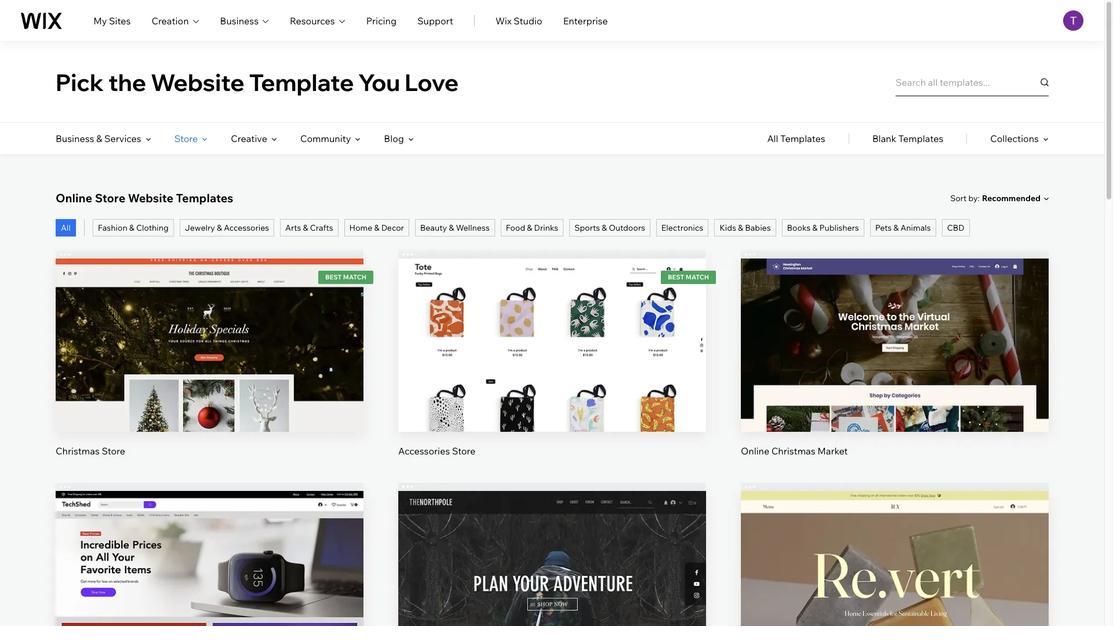 Task type: vqa. For each thing, say whether or not it's contained in the screenshot.
rightmost start
no



Task type: describe. For each thing, give the bounding box(es) containing it.
edit button for online store website templates - home goods store image view popup button
[[868, 546, 923, 574]]

accessories store group
[[399, 251, 707, 457]]

view button for online store website templates - backpack store image
[[525, 586, 580, 614]]

online store website templates - accessories store image
[[399, 259, 707, 432]]

blog
[[384, 133, 404, 144]]

view for view popup button associated with online store website templates - backpack store image
[[542, 594, 563, 606]]

templates for all templates
[[781, 133, 826, 144]]

beauty & wellness
[[420, 223, 490, 233]]

creation
[[152, 15, 189, 26]]

beauty & wellness link
[[415, 219, 495, 237]]

online store website templates - christmas store image
[[56, 259, 364, 432]]

my
[[94, 15, 107, 26]]

cbd
[[948, 223, 965, 233]]

store inside categories by subject element
[[174, 133, 198, 144]]

business for business & services
[[56, 133, 94, 144]]

books & publishers
[[787, 223, 859, 233]]

store for accessories store
[[452, 445, 476, 457]]

books
[[787, 223, 811, 233]]

food & drinks
[[506, 223, 559, 233]]

categories. use the left and right arrow keys to navigate the menu element
[[0, 123, 1105, 154]]

sites
[[109, 15, 131, 26]]

kids & babies link
[[715, 219, 776, 237]]

edit button for view popup button related to "online store website templates - electronics store" image
[[182, 546, 237, 574]]

& for business
[[96, 133, 102, 144]]

food & drinks link
[[501, 219, 564, 237]]

edit for edit button inside the online christmas market group
[[887, 322, 904, 334]]

resources button
[[290, 14, 346, 28]]

& for fashion
[[129, 223, 134, 233]]

electronics link
[[657, 219, 709, 237]]

view button for online store website templates - online christmas market image
[[868, 353, 923, 381]]

animals
[[901, 223, 931, 233]]

collections
[[991, 133, 1039, 144]]

& for food
[[527, 223, 533, 233]]

& for home
[[374, 223, 380, 233]]

store for online store website templates
[[95, 191, 126, 205]]

view button for online store website templates - christmas store image
[[182, 353, 237, 381]]

creation button
[[152, 14, 199, 28]]

0 horizontal spatial templates
[[176, 191, 233, 205]]

sort by:
[[951, 193, 980, 203]]

support
[[418, 15, 453, 26]]

fashion & clothing
[[98, 223, 169, 233]]

wix studio
[[496, 15, 543, 26]]

edit for view popup button associated with online store website templates - backpack store image's edit button
[[544, 555, 561, 566]]

& for beauty
[[449, 223, 454, 233]]

recommended
[[983, 193, 1041, 204]]

view for view popup button inside the online christmas market group
[[885, 362, 906, 373]]

edit for edit button associated with online store website templates - home goods store image view popup button
[[887, 555, 904, 566]]

sports & outdoors link
[[570, 219, 651, 237]]

pricing link
[[366, 14, 397, 28]]

website for the
[[151, 68, 245, 97]]

view button for online store website templates - home goods store image
[[868, 586, 923, 614]]

& for kids
[[738, 223, 744, 233]]

all for all templates
[[768, 133, 779, 144]]

enterprise
[[563, 15, 608, 26]]

all for all
[[61, 223, 71, 233]]

pets & animals
[[876, 223, 931, 233]]

online store website templates - online christmas market image
[[741, 259, 1049, 432]]

wix
[[496, 15, 512, 26]]

jewelry
[[185, 223, 215, 233]]

arts & crafts link
[[280, 219, 339, 237]]

pick the website template you love
[[56, 68, 459, 97]]

decor
[[381, 223, 404, 233]]

& for books
[[813, 223, 818, 233]]

profile image image
[[1064, 10, 1084, 31]]

view button for "online store website templates - electronics store" image
[[182, 586, 237, 614]]

online store website templates - backpack store image
[[399, 491, 707, 626]]

creative
[[231, 133, 267, 144]]

pricing
[[366, 15, 397, 26]]

kids
[[720, 223, 737, 233]]

edit for edit button inside christmas store "group"
[[201, 322, 218, 334]]



Task type: locate. For each thing, give the bounding box(es) containing it.
0 vertical spatial online
[[56, 191, 92, 205]]

outdoors
[[609, 223, 646, 233]]

drinks
[[534, 223, 559, 233]]

& inside categories by subject element
[[96, 133, 102, 144]]

0 horizontal spatial christmas
[[56, 445, 100, 457]]

0 horizontal spatial business
[[56, 133, 94, 144]]

online christmas market
[[741, 445, 848, 457]]

christmas
[[56, 445, 100, 457], [772, 445, 816, 457]]

all templates
[[768, 133, 826, 144]]

&
[[96, 133, 102, 144], [129, 223, 134, 233], [217, 223, 222, 233], [303, 223, 308, 233], [374, 223, 380, 233], [449, 223, 454, 233], [527, 223, 533, 233], [602, 223, 607, 233], [738, 223, 744, 233], [813, 223, 818, 233], [894, 223, 899, 233]]

studio
[[514, 15, 543, 26]]

& for pets
[[894, 223, 899, 233]]

electronics
[[662, 223, 704, 233]]

christmas inside "group"
[[56, 445, 100, 457]]

all inside generic categories element
[[768, 133, 779, 144]]

view for view popup button related to "online store website templates - electronics store" image
[[199, 594, 220, 606]]

store inside "group"
[[102, 445, 125, 457]]

& for jewelry
[[217, 223, 222, 233]]

you
[[359, 68, 400, 97]]

0 horizontal spatial online
[[56, 191, 92, 205]]

view for view popup button in christmas store "group"
[[199, 362, 220, 373]]

online
[[56, 191, 92, 205], [741, 445, 770, 457]]

store inside group
[[452, 445, 476, 457]]

food
[[506, 223, 526, 233]]

sports & outdoors
[[575, 223, 646, 233]]

pets & animals link
[[871, 219, 937, 237]]

store
[[174, 133, 198, 144], [95, 191, 126, 205], [102, 445, 125, 457], [452, 445, 476, 457]]

arts & crafts
[[285, 223, 333, 233]]

home & decor link
[[344, 219, 409, 237]]

business
[[220, 15, 259, 26], [56, 133, 94, 144]]

edit button for view popup button associated with online store website templates - backpack store image
[[525, 546, 580, 574]]

beauty
[[420, 223, 447, 233]]

view for online store website templates - home goods store image view popup button
[[885, 594, 906, 606]]

edit inside online christmas market group
[[887, 322, 904, 334]]

store for christmas store
[[102, 445, 125, 457]]

generic categories element
[[768, 123, 1049, 154]]

1 horizontal spatial accessories
[[399, 445, 450, 457]]

1 vertical spatial business
[[56, 133, 94, 144]]

business button
[[220, 14, 269, 28]]

wix studio link
[[496, 14, 543, 28]]

fashion
[[98, 223, 127, 233]]

& for sports
[[602, 223, 607, 233]]

0 vertical spatial all
[[768, 133, 779, 144]]

business & services
[[56, 133, 141, 144]]

wellness
[[456, 223, 490, 233]]

template
[[249, 68, 354, 97]]

& right pets on the right top of page
[[894, 223, 899, 233]]

& right "arts"
[[303, 223, 308, 233]]

services
[[104, 133, 141, 144]]

edit button inside online christmas market group
[[868, 314, 923, 342]]

2 horizontal spatial templates
[[899, 133, 944, 144]]

view
[[199, 362, 220, 373], [885, 362, 906, 373], [199, 594, 220, 606], [542, 594, 563, 606], [885, 594, 906, 606]]

all templates link
[[768, 123, 826, 154]]

blank templates link
[[873, 123, 944, 154]]

view button inside christmas store "group"
[[182, 353, 237, 381]]

jewelry & accessories link
[[180, 219, 274, 237]]

1 horizontal spatial templates
[[781, 133, 826, 144]]

2 christmas from the left
[[772, 445, 816, 457]]

online store website templates
[[56, 191, 233, 205]]

accessories
[[224, 223, 269, 233], [399, 445, 450, 457]]

& left decor
[[374, 223, 380, 233]]

the
[[108, 68, 146, 97]]

0 vertical spatial business
[[220, 15, 259, 26]]

& right the sports
[[602, 223, 607, 233]]

business inside categories by subject element
[[56, 133, 94, 144]]

all link
[[56, 219, 76, 237]]

edit
[[201, 322, 218, 334], [887, 322, 904, 334], [201, 555, 218, 566], [544, 555, 561, 566], [887, 555, 904, 566]]

clothing
[[136, 223, 169, 233]]

1 christmas from the left
[[56, 445, 100, 457]]

online inside online christmas market group
[[741, 445, 770, 457]]

online store website templates - home goods store image
[[741, 491, 1049, 626]]

all
[[768, 133, 779, 144], [61, 223, 71, 233]]

0 horizontal spatial all
[[61, 223, 71, 233]]

website
[[151, 68, 245, 97], [128, 191, 173, 205]]

view inside christmas store "group"
[[199, 362, 220, 373]]

1 vertical spatial accessories
[[399, 445, 450, 457]]

edit button for view popup button in christmas store "group"
[[182, 314, 237, 342]]

christmas store group
[[56, 251, 364, 457]]

arts
[[285, 223, 301, 233]]

& left services
[[96, 133, 102, 144]]

christmas store
[[56, 445, 125, 457]]

1 horizontal spatial business
[[220, 15, 259, 26]]

blank templates
[[873, 133, 944, 144]]

jewelry & accessories
[[185, 223, 269, 233]]

1 horizontal spatial christmas
[[772, 445, 816, 457]]

sort
[[951, 193, 967, 203]]

by:
[[969, 193, 980, 203]]

pets
[[876, 223, 892, 233]]

online store website templates - electronics store image
[[56, 491, 364, 626]]

publishers
[[820, 223, 859, 233]]

& inside 'link'
[[602, 223, 607, 233]]

my sites
[[94, 15, 131, 26]]

& right 'food'
[[527, 223, 533, 233]]

& right the jewelry
[[217, 223, 222, 233]]

blank
[[873, 133, 897, 144]]

edit button for view popup button inside the online christmas market group
[[868, 314, 923, 342]]

0 vertical spatial accessories
[[224, 223, 269, 233]]

business inside popup button
[[220, 15, 259, 26]]

support link
[[418, 14, 453, 28]]

love
[[405, 68, 459, 97]]

1 horizontal spatial online
[[741, 445, 770, 457]]

edit button inside christmas store "group"
[[182, 314, 237, 342]]

view inside online christmas market group
[[885, 362, 906, 373]]

view button
[[182, 353, 237, 381], [868, 353, 923, 381], [182, 586, 237, 614], [525, 586, 580, 614], [868, 586, 923, 614]]

1 vertical spatial online
[[741, 445, 770, 457]]

None search field
[[896, 68, 1049, 96]]

accessories store
[[399, 445, 476, 457]]

resources
[[290, 15, 335, 26]]

edit button
[[182, 314, 237, 342], [868, 314, 923, 342], [182, 546, 237, 574], [525, 546, 580, 574], [868, 546, 923, 574]]

market
[[818, 445, 848, 457]]

categories by subject element
[[56, 123, 414, 154]]

business for business
[[220, 15, 259, 26]]

online christmas market group
[[741, 251, 1049, 457]]

community
[[300, 133, 351, 144]]

edit inside christmas store "group"
[[201, 322, 218, 334]]

0 vertical spatial website
[[151, 68, 245, 97]]

Search search field
[[896, 68, 1049, 96]]

fashion & clothing link
[[93, 219, 174, 237]]

1 vertical spatial all
[[61, 223, 71, 233]]

& right fashion
[[129, 223, 134, 233]]

1 horizontal spatial all
[[768, 133, 779, 144]]

& right 'beauty'
[[449, 223, 454, 233]]

christmas inside group
[[772, 445, 816, 457]]

my sites link
[[94, 14, 131, 28]]

edit for view popup button related to "online store website templates - electronics store" image's edit button
[[201, 555, 218, 566]]

babies
[[746, 223, 771, 233]]

& right kids
[[738, 223, 744, 233]]

books & publishers link
[[782, 219, 865, 237]]

enterprise link
[[563, 14, 608, 28]]

0 horizontal spatial accessories
[[224, 223, 269, 233]]

cbd link
[[942, 219, 970, 237]]

home
[[350, 223, 373, 233]]

templates
[[781, 133, 826, 144], [899, 133, 944, 144], [176, 191, 233, 205]]

online for online store website templates
[[56, 191, 92, 205]]

sports
[[575, 223, 600, 233]]

accessories inside group
[[399, 445, 450, 457]]

& for arts
[[303, 223, 308, 233]]

view button inside online christmas market group
[[868, 353, 923, 381]]

kids & babies
[[720, 223, 771, 233]]

online for online christmas market
[[741, 445, 770, 457]]

home & decor
[[350, 223, 404, 233]]

& right books
[[813, 223, 818, 233]]

1 vertical spatial website
[[128, 191, 173, 205]]

website for store
[[128, 191, 173, 205]]

templates for blank templates
[[899, 133, 944, 144]]

crafts
[[310, 223, 333, 233]]

pick
[[56, 68, 104, 97]]



